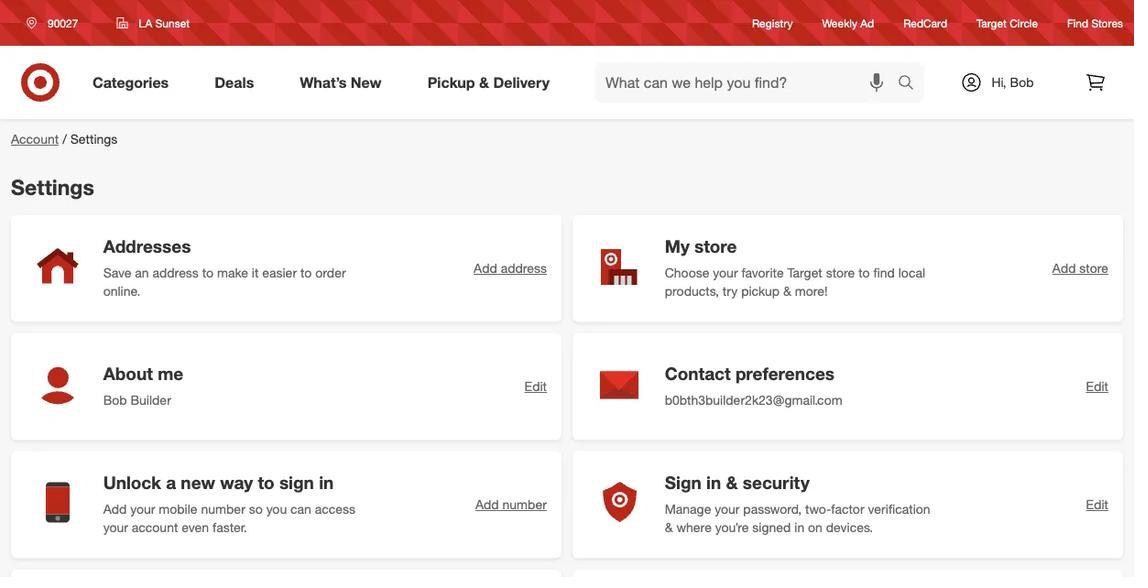 Task type: locate. For each thing, give the bounding box(es) containing it.
0 horizontal spatial in
[[319, 472, 334, 493]]

account / settings
[[11, 131, 118, 147]]

2 horizontal spatial store
[[1080, 260, 1109, 276]]

target circle
[[977, 16, 1038, 30]]

target left circle
[[977, 16, 1007, 30]]

to
[[202, 265, 214, 281], [301, 265, 312, 281], [859, 265, 870, 281], [258, 472, 275, 493]]

bob
[[1010, 74, 1034, 90], [103, 392, 127, 408]]

1 horizontal spatial address
[[501, 260, 547, 276]]

in right sign
[[707, 472, 721, 493]]

in inside unlock a new way to sign in add your mobile number so you can access your account even faster.
[[319, 472, 334, 493]]

access
[[315, 501, 356, 517]]

circle
[[1010, 16, 1038, 30]]

& right pickup
[[479, 73, 489, 91]]

find stores link
[[1068, 15, 1123, 31]]

90027
[[48, 16, 78, 30]]

weekly
[[822, 16, 858, 30]]

sunset
[[155, 16, 190, 30]]

0 vertical spatial bob
[[1010, 74, 1034, 90]]

about me bob builder
[[103, 363, 183, 408]]

bob right hi,
[[1010, 74, 1034, 90]]

two-
[[805, 501, 831, 517]]

edit for builder
[[525, 379, 547, 395]]

& left more!
[[783, 283, 792, 299]]

add number link
[[476, 496, 547, 514]]

store
[[695, 236, 737, 257], [1080, 260, 1109, 276], [826, 265, 855, 281]]

address
[[501, 260, 547, 276], [153, 265, 199, 281]]

1 vertical spatial target
[[788, 265, 823, 281]]

find
[[874, 265, 895, 281]]

add store link
[[1053, 260, 1109, 278]]

save
[[103, 265, 131, 281]]

settings
[[70, 131, 118, 147], [11, 174, 94, 200]]

edit link
[[525, 378, 547, 396], [1086, 378, 1109, 396], [1086, 496, 1109, 514]]

settings down the account / settings
[[11, 174, 94, 200]]

registry
[[752, 16, 793, 30]]

so
[[249, 501, 263, 517]]

my store choose your favorite target store to find local products, try pickup & more!
[[665, 236, 926, 299]]

1 horizontal spatial bob
[[1010, 74, 1034, 90]]

products,
[[665, 283, 719, 299]]

your up the you're
[[715, 501, 740, 517]]

builder
[[131, 392, 171, 408]]

add for store
[[1053, 260, 1076, 276]]

to up so
[[258, 472, 275, 493]]

0 vertical spatial settings
[[70, 131, 118, 147]]

bob inside about me bob builder
[[103, 392, 127, 408]]

edit link for builder
[[525, 378, 547, 396]]

add number
[[476, 497, 547, 513]]

to left make
[[202, 265, 214, 281]]

easier
[[262, 265, 297, 281]]

password,
[[743, 501, 802, 517]]

&
[[479, 73, 489, 91], [783, 283, 792, 299], [726, 472, 738, 493], [665, 519, 673, 535]]

ad
[[861, 16, 874, 30]]

find stores
[[1068, 16, 1123, 30]]

your inside my store choose your favorite target store to find local products, try pickup & more!
[[713, 265, 738, 281]]

me
[[158, 363, 183, 384]]

categories link
[[77, 62, 192, 103]]

contact
[[665, 363, 731, 384]]

1 horizontal spatial in
[[707, 472, 721, 493]]

you
[[266, 501, 287, 517]]

0 horizontal spatial store
[[695, 236, 737, 257]]

la sunset button
[[105, 6, 202, 39]]

la
[[139, 16, 152, 30]]

add for it
[[474, 260, 497, 276]]

in left on
[[795, 519, 805, 535]]

target up more!
[[788, 265, 823, 281]]

to left find
[[859, 265, 870, 281]]

in
[[319, 472, 334, 493], [707, 472, 721, 493], [795, 519, 805, 535]]

1 horizontal spatial target
[[977, 16, 1007, 30]]

number inside unlock a new way to sign in add your mobile number so you can access your account even faster.
[[201, 501, 245, 517]]

bob down about
[[103, 392, 127, 408]]

0 vertical spatial target
[[977, 16, 1007, 30]]

90027 button
[[15, 6, 97, 39]]

number
[[503, 497, 547, 513], [201, 501, 245, 517]]

new
[[351, 73, 382, 91]]

online.
[[103, 283, 141, 299]]

add inside unlock a new way to sign in add your mobile number so you can access your account even faster.
[[103, 501, 127, 517]]

deals
[[215, 73, 254, 91]]

1 horizontal spatial number
[[503, 497, 547, 513]]

weekly ad
[[822, 16, 874, 30]]

contact preferences b0bth3builder2k23@gmail.com
[[665, 363, 843, 408]]

& left security
[[726, 472, 738, 493]]

edit link for security
[[1086, 496, 1109, 514]]

what's new link
[[284, 62, 405, 103]]

target inside my store choose your favorite target store to find local products, try pickup & more!
[[788, 265, 823, 281]]

new
[[181, 472, 215, 493]]

find
[[1068, 16, 1089, 30]]

1 vertical spatial bob
[[103, 392, 127, 408]]

deals link
[[199, 62, 277, 103]]

order
[[315, 265, 346, 281]]

what's new
[[300, 73, 382, 91]]

settings right /
[[70, 131, 118, 147]]

signed
[[753, 519, 791, 535]]

in up the access
[[319, 472, 334, 493]]

0 horizontal spatial number
[[201, 501, 245, 517]]

addresses save an address to make it easier to order online.
[[103, 236, 346, 299]]

on
[[808, 519, 823, 535]]

your up try
[[713, 265, 738, 281]]

b0bth3builder2k23@gmail.com
[[665, 392, 843, 408]]

1 vertical spatial settings
[[11, 174, 94, 200]]

account
[[11, 131, 59, 147]]

edit for security
[[1086, 497, 1109, 513]]

0 horizontal spatial target
[[788, 265, 823, 281]]

edit
[[525, 379, 547, 395], [1086, 379, 1109, 395], [1086, 497, 1109, 513]]

your up account
[[130, 501, 155, 517]]

0 horizontal spatial address
[[153, 265, 199, 281]]

0 horizontal spatial bob
[[103, 392, 127, 408]]

/
[[62, 131, 67, 147]]



Task type: vqa. For each thing, say whether or not it's contained in the screenshot.


Task type: describe. For each thing, give the bounding box(es) containing it.
your left account
[[103, 519, 128, 535]]

What can we help you find? suggestions appear below search field
[[595, 62, 903, 103]]

& inside "link"
[[479, 73, 489, 91]]

unlock
[[103, 472, 161, 493]]

pickup
[[741, 283, 780, 299]]

& inside my store choose your favorite target store to find local products, try pickup & more!
[[783, 283, 792, 299]]

add address
[[474, 260, 547, 276]]

account
[[132, 519, 178, 535]]

pickup & delivery
[[428, 73, 550, 91]]

hi, bob
[[992, 74, 1034, 90]]

pickup
[[428, 73, 475, 91]]

delivery
[[493, 73, 550, 91]]

faster.
[[213, 519, 247, 535]]

registry link
[[752, 15, 793, 31]]

favorite
[[742, 265, 784, 281]]

weekly ad link
[[822, 15, 874, 31]]

sign
[[279, 472, 314, 493]]

to inside unlock a new way to sign in add your mobile number so you can access your account even faster.
[[258, 472, 275, 493]]

target inside target circle "link"
[[977, 16, 1007, 30]]

your inside sign in & security manage your password, two-factor verification & where you're signed in on devices.
[[715, 501, 740, 517]]

factor
[[831, 501, 865, 517]]

stores
[[1092, 16, 1123, 30]]

sign in & security manage your password, two-factor verification & where you're signed in on devices.
[[665, 472, 931, 535]]

& left where
[[665, 519, 673, 535]]

store for add
[[1080, 260, 1109, 276]]

addresses
[[103, 236, 191, 257]]

add for in
[[476, 497, 499, 513]]

where
[[677, 519, 712, 535]]

address inside addresses save an address to make it easier to order online.
[[153, 265, 199, 281]]

devices.
[[826, 519, 873, 535]]

categories
[[93, 73, 169, 91]]

about
[[103, 363, 153, 384]]

redcard link
[[904, 15, 948, 31]]

redcard
[[904, 16, 948, 30]]

to inside my store choose your favorite target store to find local products, try pickup & more!
[[859, 265, 870, 281]]

my
[[665, 236, 690, 257]]

manage
[[665, 501, 711, 517]]

verification
[[868, 501, 931, 517]]

to left order
[[301, 265, 312, 281]]

more!
[[795, 283, 828, 299]]

way
[[220, 472, 253, 493]]

number inside add number link
[[503, 497, 547, 513]]

you're
[[715, 519, 749, 535]]

search button
[[890, 62, 934, 106]]

it
[[252, 265, 259, 281]]

choose
[[665, 265, 710, 281]]

an
[[135, 265, 149, 281]]

preferences
[[736, 363, 835, 384]]

hi,
[[992, 74, 1007, 90]]

make
[[217, 265, 248, 281]]

1 horizontal spatial store
[[826, 265, 855, 281]]

even
[[182, 519, 209, 535]]

target circle link
[[977, 15, 1038, 31]]

add address link
[[474, 260, 547, 278]]

store for my
[[695, 236, 737, 257]]

2 horizontal spatial in
[[795, 519, 805, 535]]

security
[[743, 472, 810, 493]]

account link
[[11, 131, 59, 147]]

la sunset
[[139, 16, 190, 30]]

sign
[[665, 472, 702, 493]]

add store
[[1053, 260, 1109, 276]]

search
[[890, 75, 934, 93]]

what's
[[300, 73, 347, 91]]

mobile
[[159, 501, 197, 517]]

pickup & delivery link
[[412, 62, 573, 103]]

unlock a new way to sign in add your mobile number so you can access your account even faster.
[[103, 472, 356, 535]]

can
[[291, 501, 311, 517]]

try
[[723, 283, 738, 299]]

local
[[899, 265, 926, 281]]

a
[[166, 472, 176, 493]]



